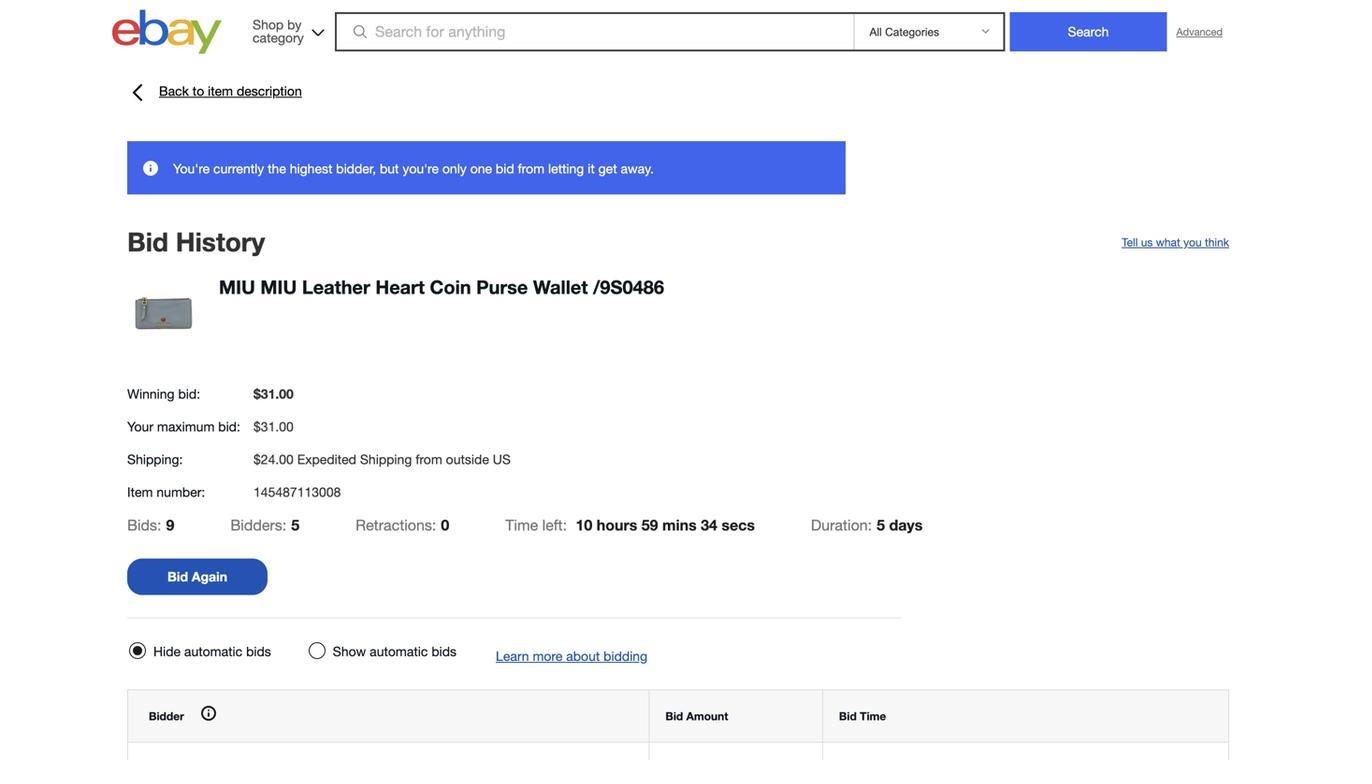 Task type: vqa. For each thing, say whether or not it's contained in the screenshot.
the left Time
yes



Task type: describe. For each thing, give the bounding box(es) containing it.
the
[[268, 161, 286, 176]]

currently
[[213, 161, 264, 176]]

bidder column header
[[128, 691, 649, 743]]

shop by category
[[253, 17, 304, 45]]

bids for hide automatic bids
[[246, 644, 271, 660]]

only
[[443, 161, 467, 176]]

hide
[[153, 644, 181, 660]]

0 horizontal spatial from
[[416, 452, 443, 468]]

item
[[208, 83, 233, 99]]

you
[[1184, 236, 1202, 249]]

learn more about bidding link
[[496, 649, 648, 665]]

advanced
[[1177, 26, 1223, 38]]

bid for bid time
[[839, 710, 857, 724]]

Search for anything text field
[[338, 14, 850, 50]]

34
[[701, 517, 718, 534]]

it
[[588, 161, 595, 176]]

secs
[[722, 517, 755, 534]]

advanced link
[[1168, 13, 1233, 51]]

shop
[[253, 17, 284, 32]]

2 $31.00 from the top
[[254, 419, 294, 435]]

bidders: 5
[[231, 517, 300, 534]]

you're
[[173, 161, 210, 176]]

away.
[[621, 161, 654, 176]]

bids for show automatic bids
[[432, 644, 457, 660]]

bidders:
[[231, 517, 287, 534]]

back
[[159, 83, 189, 99]]

wallet
[[533, 276, 588, 299]]

bid for bid history
[[127, 226, 169, 257]]

5 for 5 days
[[877, 517, 885, 534]]

shipping:
[[127, 452, 183, 468]]

by
[[287, 17, 302, 32]]

item
[[127, 485, 153, 500]]

time inside 'time left: 10 hours 59 mins 34 secs'
[[506, 517, 538, 534]]

but
[[380, 161, 399, 176]]

number:
[[157, 485, 205, 500]]

us
[[493, 452, 511, 468]]

duration:
[[811, 517, 872, 534]]

shop by category button
[[244, 10, 329, 50]]

you're
[[403, 161, 439, 176]]

us
[[1142, 236, 1154, 249]]

show
[[333, 644, 366, 660]]

bid history
[[127, 226, 265, 257]]

1 horizontal spatial time
[[860, 710, 887, 724]]

miu miu leather heart coin purse wallet /9s0486
[[219, 276, 664, 299]]

$24.00
[[254, 452, 294, 468]]

learn
[[496, 649, 529, 665]]

learn more about bidding
[[496, 649, 648, 665]]

left:
[[543, 517, 567, 534]]

one
[[471, 161, 492, 176]]

your
[[127, 419, 153, 435]]

10
[[576, 517, 593, 534]]

purse
[[477, 276, 528, 299]]

bidding
[[604, 649, 648, 665]]

days
[[890, 517, 923, 534]]

outside
[[446, 452, 489, 468]]

9
[[166, 517, 174, 534]]

letting
[[548, 161, 584, 176]]

/9s0486
[[593, 276, 664, 299]]



Task type: locate. For each thing, give the bounding box(es) containing it.
5
[[291, 517, 300, 534], [877, 517, 885, 534]]

what
[[1157, 236, 1181, 249]]

retractions: 0
[[356, 517, 449, 534]]

maximum
[[157, 419, 215, 435]]

from right 'bid'
[[518, 161, 545, 176]]

1 horizontal spatial from
[[518, 161, 545, 176]]

145487113008
[[254, 485, 341, 500]]

bid: up maximum at left
[[178, 387, 200, 402]]

0 vertical spatial $31.00
[[254, 387, 294, 402]]

2 bids from the left
[[432, 644, 457, 660]]

0 vertical spatial from
[[518, 161, 545, 176]]

5 for 5
[[291, 517, 300, 534]]

bid for bid amount
[[666, 710, 684, 724]]

expedited
[[297, 452, 357, 468]]

get
[[599, 161, 617, 176]]

category
[[253, 30, 304, 45]]

1 vertical spatial time
[[860, 710, 887, 724]]

$31.00
[[254, 387, 294, 402], [254, 419, 294, 435]]

automatic
[[184, 644, 243, 660], [370, 644, 428, 660]]

tell us what you think link
[[1122, 234, 1230, 249]]

automatic for show
[[370, 644, 428, 660]]

hide automatic bids
[[153, 644, 271, 660]]

bid again button
[[127, 559, 268, 596]]

think
[[1206, 236, 1230, 249]]

1 horizontal spatial bid:
[[218, 419, 240, 435]]

heart
[[376, 276, 425, 299]]

bid for bid again
[[168, 570, 188, 585]]

hours
[[597, 517, 638, 534]]

1 automatic from the left
[[184, 644, 243, 660]]

None submit
[[1010, 12, 1168, 51]]

automatic right "hide"
[[184, 644, 243, 660]]

0 vertical spatial time
[[506, 517, 538, 534]]

bid: right maximum at left
[[218, 419, 240, 435]]

1 $31.00 from the top
[[254, 387, 294, 402]]

miu down history
[[219, 276, 255, 299]]

back to item description
[[159, 83, 302, 99]]

again
[[192, 570, 227, 585]]

1 bids from the left
[[246, 644, 271, 660]]

retractions:
[[356, 517, 436, 534]]

bids:
[[127, 517, 161, 534]]

history
[[176, 226, 265, 257]]

0 vertical spatial bid:
[[178, 387, 200, 402]]

shipping
[[360, 452, 412, 468]]

1 miu from the left
[[219, 276, 255, 299]]

winning bid:
[[127, 387, 200, 402]]

bid amount
[[666, 710, 729, 724]]

you're currently the highest bidder, but you're only one bid from letting it get away.
[[173, 161, 654, 176]]

miu miu leather heart coin purse wallet /9s0486 link
[[219, 276, 664, 299]]

bid
[[127, 226, 169, 257], [168, 570, 188, 585], [666, 710, 684, 724], [839, 710, 857, 724]]

bidder
[[149, 710, 184, 724]]

duration: 5 days
[[811, 517, 923, 534]]

bids left learn
[[432, 644, 457, 660]]

time
[[506, 517, 538, 534], [860, 710, 887, 724]]

1 horizontal spatial 5
[[877, 517, 885, 534]]

tell
[[1122, 236, 1139, 249]]

5 left "days"
[[877, 517, 885, 534]]

bid
[[496, 161, 514, 176]]

0 horizontal spatial automatic
[[184, 644, 243, 660]]

more
[[533, 649, 563, 665]]

0
[[441, 517, 449, 534]]

0 horizontal spatial bid:
[[178, 387, 200, 402]]

from inside region
[[518, 161, 545, 176]]

bids: 9
[[127, 517, 174, 534]]

1 vertical spatial $31.00
[[254, 419, 294, 435]]

1 horizontal spatial automatic
[[370, 644, 428, 660]]

bid inside "button"
[[168, 570, 188, 585]]

coin
[[430, 276, 471, 299]]

0 horizontal spatial time
[[506, 517, 538, 534]]

winning
[[127, 387, 175, 402]]

0 horizontal spatial bids
[[246, 644, 271, 660]]

bids left show
[[246, 644, 271, 660]]

2 miu from the left
[[261, 276, 297, 299]]

1 5 from the left
[[291, 517, 300, 534]]

automatic for hide
[[184, 644, 243, 660]]

mins
[[663, 517, 697, 534]]

amount
[[687, 710, 729, 724]]

to
[[193, 83, 204, 99]]

you're currently the highest bidder, but you're only one bid from letting it get away. region
[[127, 141, 846, 195]]

bid time
[[839, 710, 887, 724]]

0 horizontal spatial miu
[[219, 276, 255, 299]]

bidder,
[[336, 161, 376, 176]]

2 automatic from the left
[[370, 644, 428, 660]]

leather
[[302, 276, 370, 299]]

$24.00 expedited shipping from outside us
[[254, 452, 511, 468]]

1 vertical spatial bid:
[[218, 419, 240, 435]]

about
[[566, 649, 600, 665]]

bid:
[[178, 387, 200, 402], [218, 419, 240, 435]]

miu
[[219, 276, 255, 299], [261, 276, 297, 299]]

tell us what you think
[[1122, 236, 1230, 249]]

59
[[642, 517, 658, 534]]

bid again
[[168, 570, 227, 585]]

0 horizontal spatial 5
[[291, 517, 300, 534]]

description
[[237, 83, 302, 99]]

2 5 from the left
[[877, 517, 885, 534]]

from left the outside
[[416, 452, 443, 468]]

item number:
[[127, 485, 205, 500]]

your maximum bid:
[[127, 419, 240, 435]]

highest
[[290, 161, 333, 176]]

1 horizontal spatial miu
[[261, 276, 297, 299]]

automatic right show
[[370, 644, 428, 660]]

5 down 145487113008
[[291, 517, 300, 534]]

show automatic bids
[[333, 644, 457, 660]]

back to item description link
[[127, 81, 302, 104]]

time left: 10 hours 59 mins 34 secs
[[506, 517, 755, 534]]

miu left the leather
[[261, 276, 297, 299]]

1 vertical spatial from
[[416, 452, 443, 468]]

1 horizontal spatial bids
[[432, 644, 457, 660]]



